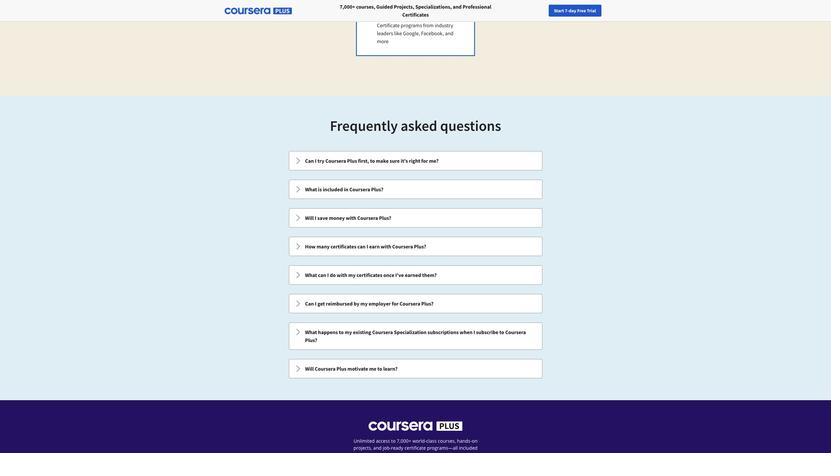 Task type: describe. For each thing, give the bounding box(es) containing it.
0 horizontal spatial more
[[377, 38, 389, 45]]

i left try
[[315, 157, 317, 164]]

i've
[[396, 272, 404, 278]]

i inside "dropdown button"
[[367, 243, 369, 250]]

my inside what happens to my existing coursera specialization subscriptions when i subscribe to coursera plus?
[[345, 329, 352, 335]]

7,000+ inside unlimited access to 7,000+ world-class courses, hands-on projects, and job-ready certificate programs—all included in your subscription
[[397, 438, 412, 444]]

questions
[[441, 117, 502, 135]]

them?
[[423, 272, 437, 278]]

courses, inside 7,000+ courses, guided projects, specializations, and professional certificates
[[357, 3, 376, 10]]

world-
[[413, 438, 427, 444]]

subscriptions
[[428, 329, 459, 335]]

reimbursed
[[326, 300, 353, 307]]

start
[[555, 8, 565, 14]]

your
[[400, 452, 410, 453]]

than
[[419, 14, 430, 21]]

motivate
[[348, 365, 369, 372]]

7,000+ courses, guided projects, specializations, and professional certificates
[[340, 3, 492, 18]]

and inside choose from more than 15 professional certificate programs from industry leaders like google, facebook, and more
[[445, 30, 454, 37]]

included inside dropdown button
[[323, 186, 343, 193]]

by
[[354, 300, 360, 307]]

hands-
[[458, 438, 472, 444]]

what happens to my existing coursera specialization subscriptions when i subscribe to coursera plus?
[[305, 329, 527, 343]]

1 vertical spatial plus
[[337, 365, 347, 372]]

what is included in coursera plus?
[[305, 186, 384, 193]]

can inside "dropdown button"
[[358, 243, 366, 250]]

many
[[317, 243, 330, 250]]

7-
[[566, 8, 569, 14]]

me
[[370, 365, 377, 372]]

coursera right subscribe
[[506, 329, 527, 335]]

coursera right try
[[326, 157, 346, 164]]

how
[[305, 243, 316, 250]]

projects,
[[394, 3, 415, 10]]

professional inside choose from more than 15 professional certificate programs from industry leaders like google, facebook, and more
[[437, 14, 464, 21]]

will i save money with coursera plus? button
[[289, 209, 543, 227]]

start 7-day free trial
[[555, 8, 597, 14]]

earn
[[370, 243, 380, 250]]

plus? inside what happens to my existing coursera specialization subscriptions when i subscribe to coursera plus?
[[305, 337, 318, 343]]

coursera up specialization
[[400, 300, 421, 307]]

to right subscribe
[[500, 329, 505, 335]]

like
[[395, 30, 402, 37]]

specializations,
[[416, 3, 452, 10]]

frequently asked questions
[[330, 117, 502, 135]]

money
[[329, 215, 345, 221]]

0 vertical spatial from
[[395, 14, 406, 21]]

coursera inside "dropdown button"
[[393, 243, 413, 250]]

certificates inside what can i do with my certificates once i've earned them? dropdown button
[[357, 272, 383, 278]]

free
[[578, 8, 587, 14]]

included inside unlimited access to 7,000+ world-class courses, hands-on projects, and job-ready certificate programs—all included in your subscription
[[459, 445, 478, 451]]

trial
[[588, 8, 597, 14]]

what for what is included in coursera plus?
[[305, 186, 317, 193]]

how many certificates can i earn with coursera plus? button
[[289, 237, 543, 256]]

programs—all
[[428, 445, 458, 451]]

for inside can i get reimbursed by my employer for coursera plus? dropdown button
[[392, 300, 399, 307]]

can inside dropdown button
[[318, 272, 327, 278]]

certificates
[[403, 11, 429, 18]]

right
[[409, 157, 421, 164]]

i inside what happens to my existing coursera specialization subscriptions when i subscribe to coursera plus?
[[474, 329, 476, 335]]

class
[[427, 438, 437, 444]]

list containing can i try coursera plus first, to make sure it's right for me?
[[288, 150, 544, 379]]

what can i do with my certificates once i've earned them? button
[[289, 266, 543, 284]]

google,
[[403, 30, 421, 37]]

with inside "dropdown button"
[[381, 243, 392, 250]]

learn?
[[384, 365, 398, 372]]

15
[[431, 14, 436, 21]]

can i try coursera plus first, to make sure it's right for me?
[[305, 157, 439, 164]]

frequently
[[330, 117, 398, 135]]

0 vertical spatial plus
[[347, 157, 357, 164]]

certificates inside how many certificates can i earn with coursera plus? "dropdown button"
[[331, 243, 357, 250]]

with for plus?
[[346, 215, 357, 221]]

guided
[[377, 3, 393, 10]]

unlimited
[[354, 438, 375, 444]]

start 7-day free trial button
[[549, 5, 602, 17]]

can for can i get reimbursed by my employer for coursera plus?
[[305, 300, 314, 307]]

with for certificates
[[337, 272, 348, 278]]

how many certificates can i earn with coursera plus?
[[305, 243, 427, 250]]



Task type: vqa. For each thing, say whether or not it's contained in the screenshot.
Earn Your Degree Collection "Element"
no



Task type: locate. For each thing, give the bounding box(es) containing it.
to right happens
[[339, 329, 344, 335]]

more down the leaders
[[377, 38, 389, 45]]

None search field
[[91, 4, 251, 17]]

what for what can i do with my certificates once i've earned them?
[[305, 272, 317, 278]]

certificate
[[377, 22, 400, 29]]

1 vertical spatial certificates
[[357, 272, 383, 278]]

coursera plus image for unlimited
[[369, 421, 463, 431]]

and down the access on the left bottom of page
[[374, 445, 382, 451]]

1 will from the top
[[305, 215, 314, 221]]

i left the do
[[328, 272, 329, 278]]

with right "earn"
[[381, 243, 392, 250]]

and inside unlimited access to 7,000+ world-class courses, hands-on projects, and job-ready certificate programs—all included in your subscription
[[374, 445, 382, 451]]

1 horizontal spatial plus
[[347, 157, 357, 164]]

1 horizontal spatial more
[[407, 14, 418, 21]]

1 vertical spatial included
[[459, 445, 478, 451]]

included down hands-
[[459, 445, 478, 451]]

will for will i save money with coursera plus?
[[305, 215, 314, 221]]

0 vertical spatial more
[[407, 14, 418, 21]]

in
[[344, 186, 349, 193], [394, 452, 398, 453]]

employer
[[369, 300, 391, 307]]

1 horizontal spatial 7,000+
[[397, 438, 412, 444]]

plus left first, at the top left
[[347, 157, 357, 164]]

subscription
[[411, 452, 438, 453]]

coursera plus image for 7,000+
[[225, 8, 292, 14]]

existing
[[353, 329, 372, 335]]

list
[[288, 150, 544, 379]]

1 vertical spatial what
[[305, 272, 317, 278]]

sure
[[390, 157, 400, 164]]

make
[[376, 157, 389, 164]]

it's
[[401, 157, 408, 164]]

in inside unlimited access to 7,000+ world-class courses, hands-on projects, and job-ready certificate programs—all included in your subscription
[[394, 452, 398, 453]]

my right by
[[361, 300, 368, 307]]

for right employer
[[392, 300, 399, 307]]

0 horizontal spatial for
[[392, 300, 399, 307]]

coursera left motivate
[[315, 365, 336, 372]]

programs
[[401, 22, 422, 29]]

projects,
[[354, 445, 372, 451]]

will coursera plus motivate me to learn? button
[[289, 359, 543, 378]]

0 vertical spatial professional
[[463, 3, 492, 10]]

0 vertical spatial will
[[305, 215, 314, 221]]

choose from more than 15 professional certificate programs from industry leaders like google, facebook, and more
[[377, 14, 464, 45]]

1 horizontal spatial in
[[394, 452, 398, 453]]

courses, inside unlimited access to 7,000+ world-class courses, hands-on projects, and job-ready certificate programs—all included in your subscription
[[438, 438, 456, 444]]

coursera right "earn"
[[393, 243, 413, 250]]

0 vertical spatial in
[[344, 186, 349, 193]]

in down ready
[[394, 452, 398, 453]]

more up programs in the top of the page
[[407, 14, 418, 21]]

ready
[[391, 445, 404, 451]]

0 horizontal spatial can
[[318, 272, 327, 278]]

to
[[370, 157, 375, 164], [339, 329, 344, 335], [500, 329, 505, 335], [378, 365, 383, 372], [392, 438, 396, 444]]

try
[[318, 157, 325, 164]]

certificates right many
[[331, 243, 357, 250]]

will inside will i save money with coursera plus? dropdown button
[[305, 215, 314, 221]]

1 horizontal spatial for
[[422, 157, 428, 164]]

can
[[305, 157, 314, 164], [305, 300, 314, 307]]

i left save
[[315, 215, 317, 221]]

1 horizontal spatial coursera plus image
[[369, 421, 463, 431]]

0 vertical spatial can
[[305, 157, 314, 164]]

to up ready
[[392, 438, 396, 444]]

can left try
[[305, 157, 314, 164]]

on
[[472, 438, 478, 444]]

2 can from the top
[[305, 300, 314, 307]]

with
[[346, 215, 357, 221], [381, 243, 392, 250], [337, 272, 348, 278]]

certificates
[[331, 243, 357, 250], [357, 272, 383, 278]]

is
[[318, 186, 322, 193]]

can i get reimbursed by my employer for coursera plus? button
[[289, 294, 543, 313]]

what happens to my existing coursera specialization subscriptions when i subscribe to coursera plus? button
[[289, 323, 543, 349]]

0 horizontal spatial in
[[344, 186, 349, 193]]

choose
[[377, 14, 394, 21]]

more
[[407, 14, 418, 21], [377, 38, 389, 45]]

0 vertical spatial 7,000+
[[340, 3, 356, 10]]

0 vertical spatial coursera plus image
[[225, 8, 292, 14]]

what can i do with my certificates once i've earned them?
[[305, 272, 437, 278]]

to right first, at the top left
[[370, 157, 375, 164]]

plus left motivate
[[337, 365, 347, 372]]

1 vertical spatial can
[[305, 300, 314, 307]]

1 horizontal spatial can
[[358, 243, 366, 250]]

facebook,
[[422, 30, 444, 37]]

0 vertical spatial certificates
[[331, 243, 357, 250]]

2 vertical spatial what
[[305, 329, 317, 335]]

can i try coursera plus first, to make sure it's right for me? button
[[289, 151, 543, 170]]

7,000+ inside 7,000+ courses, guided projects, specializations, and professional certificates
[[340, 3, 356, 10]]

0 vertical spatial for
[[422, 157, 428, 164]]

0 vertical spatial included
[[323, 186, 343, 193]]

what left is
[[305, 186, 317, 193]]

included right is
[[323, 186, 343, 193]]

and inside 7,000+ courses, guided projects, specializations, and professional certificates
[[453, 3, 462, 10]]

1 horizontal spatial from
[[424, 22, 434, 29]]

0 vertical spatial my
[[349, 272, 356, 278]]

what inside what happens to my existing coursera specialization subscriptions when i subscribe to coursera plus?
[[305, 329, 317, 335]]

industry
[[435, 22, 454, 29]]

certificates left once
[[357, 272, 383, 278]]

from up facebook,
[[424, 22, 434, 29]]

courses, up programs—all at right
[[438, 438, 456, 444]]

1 vertical spatial and
[[445, 30, 454, 37]]

1 horizontal spatial included
[[459, 445, 478, 451]]

can for can i try coursera plus first, to make sure it's right for me?
[[305, 157, 314, 164]]

0 horizontal spatial from
[[395, 14, 406, 21]]

can i get reimbursed by my employer for coursera plus?
[[305, 300, 434, 307]]

my right the do
[[349, 272, 356, 278]]

asked
[[401, 117, 438, 135]]

will inside will coursera plus motivate me to learn? dropdown button
[[305, 365, 314, 372]]

0 vertical spatial and
[[453, 3, 462, 10]]

1 vertical spatial coursera plus image
[[369, 421, 463, 431]]

for inside the can i try coursera plus first, to make sure it's right for me? dropdown button
[[422, 157, 428, 164]]

once
[[384, 272, 395, 278]]

what is included in coursera plus? button
[[289, 180, 543, 199]]

will for will coursera plus motivate me to learn?
[[305, 365, 314, 372]]

1 vertical spatial professional
[[437, 14, 464, 21]]

0 vertical spatial courses,
[[357, 3, 376, 10]]

will coursera plus motivate me to learn?
[[305, 365, 398, 372]]

2 will from the top
[[305, 365, 314, 372]]

0 horizontal spatial courses,
[[357, 3, 376, 10]]

2 vertical spatial with
[[337, 272, 348, 278]]

my for certificates
[[349, 272, 356, 278]]

0 vertical spatial can
[[358, 243, 366, 250]]

i left "earn"
[[367, 243, 369, 250]]

plus
[[347, 157, 357, 164], [337, 365, 347, 372]]

1 can from the top
[[305, 157, 314, 164]]

0 horizontal spatial coursera plus image
[[225, 8, 292, 14]]

can left the do
[[318, 272, 327, 278]]

0 vertical spatial with
[[346, 215, 357, 221]]

professional inside 7,000+ courses, guided projects, specializations, and professional certificates
[[463, 3, 492, 10]]

unlimited access to 7,000+ world-class courses, hands-on projects, and job-ready certificate programs—all included in your subscription
[[354, 438, 478, 453]]

coursera down first, at the top left
[[350, 186, 371, 193]]

my
[[349, 272, 356, 278], [361, 300, 368, 307], [345, 329, 352, 335]]

1 horizontal spatial courses,
[[438, 438, 456, 444]]

with right money
[[346, 215, 357, 221]]

plus?
[[372, 186, 384, 193], [379, 215, 392, 221], [414, 243, 427, 250], [422, 300, 434, 307], [305, 337, 318, 343]]

first,
[[358, 157, 369, 164]]

2 what from the top
[[305, 272, 317, 278]]

my left existing
[[345, 329, 352, 335]]

coursera up how many certificates can i earn with coursera plus?
[[358, 215, 378, 221]]

1 vertical spatial with
[[381, 243, 392, 250]]

in right is
[[344, 186, 349, 193]]

and up industry
[[453, 3, 462, 10]]

0 horizontal spatial included
[[323, 186, 343, 193]]

professional
[[463, 3, 492, 10], [437, 14, 464, 21]]

0 vertical spatial what
[[305, 186, 317, 193]]

what for what happens to my existing coursera specialization subscriptions when i subscribe to coursera plus?
[[305, 329, 317, 335]]

can left "earn"
[[358, 243, 366, 250]]

what left happens
[[305, 329, 317, 335]]

access
[[376, 438, 390, 444]]

1 vertical spatial for
[[392, 300, 399, 307]]

me?
[[429, 157, 439, 164]]

i right "when"
[[474, 329, 476, 335]]

my for employer
[[361, 300, 368, 307]]

0 horizontal spatial 7,000+
[[340, 3, 356, 10]]

to inside unlimited access to 7,000+ world-class courses, hands-on projects, and job-ready certificate programs—all included in your subscription
[[392, 438, 396, 444]]

0 horizontal spatial plus
[[337, 365, 347, 372]]

courses, left guided
[[357, 3, 376, 10]]

1 vertical spatial courses,
[[438, 438, 456, 444]]

can left get
[[305, 300, 314, 307]]

1 vertical spatial more
[[377, 38, 389, 45]]

coursera
[[326, 157, 346, 164], [350, 186, 371, 193], [358, 215, 378, 221], [393, 243, 413, 250], [400, 300, 421, 307], [373, 329, 393, 335], [506, 329, 527, 335], [315, 365, 336, 372]]

courses,
[[357, 3, 376, 10], [438, 438, 456, 444]]

and
[[453, 3, 462, 10], [445, 30, 454, 37], [374, 445, 382, 451]]

for
[[422, 157, 428, 164], [392, 300, 399, 307]]

for left me?
[[422, 157, 428, 164]]

earned
[[405, 272, 422, 278]]

day
[[569, 8, 577, 14]]

subscribe
[[477, 329, 499, 335]]

save
[[318, 215, 328, 221]]

2 vertical spatial and
[[374, 445, 382, 451]]

will i save money with coursera plus?
[[305, 215, 392, 221]]

can
[[358, 243, 366, 250], [318, 272, 327, 278]]

1 vertical spatial can
[[318, 272, 327, 278]]

1 vertical spatial from
[[424, 22, 434, 29]]

specialization
[[394, 329, 427, 335]]

happens
[[318, 329, 338, 335]]

from down projects,
[[395, 14, 406, 21]]

when
[[460, 329, 473, 335]]

do
[[330, 272, 336, 278]]

job-
[[383, 445, 392, 451]]

2 vertical spatial my
[[345, 329, 352, 335]]

coursera right existing
[[373, 329, 393, 335]]

what left the do
[[305, 272, 317, 278]]

and down industry
[[445, 30, 454, 37]]

1 vertical spatial in
[[394, 452, 398, 453]]

what
[[305, 186, 317, 193], [305, 272, 317, 278], [305, 329, 317, 335]]

leaders
[[377, 30, 394, 37]]

3 what from the top
[[305, 329, 317, 335]]

7,000+
[[340, 3, 356, 10], [397, 438, 412, 444]]

1 vertical spatial 7,000+
[[397, 438, 412, 444]]

with right the do
[[337, 272, 348, 278]]

i left get
[[315, 300, 317, 307]]

1 vertical spatial will
[[305, 365, 314, 372]]

certificate
[[405, 445, 426, 451]]

plus? inside "dropdown button"
[[414, 243, 427, 250]]

coursera plus image
[[225, 8, 292, 14], [369, 421, 463, 431]]

in inside dropdown button
[[344, 186, 349, 193]]

1 vertical spatial my
[[361, 300, 368, 307]]

get
[[318, 300, 325, 307]]

1 what from the top
[[305, 186, 317, 193]]

to right me
[[378, 365, 383, 372]]



